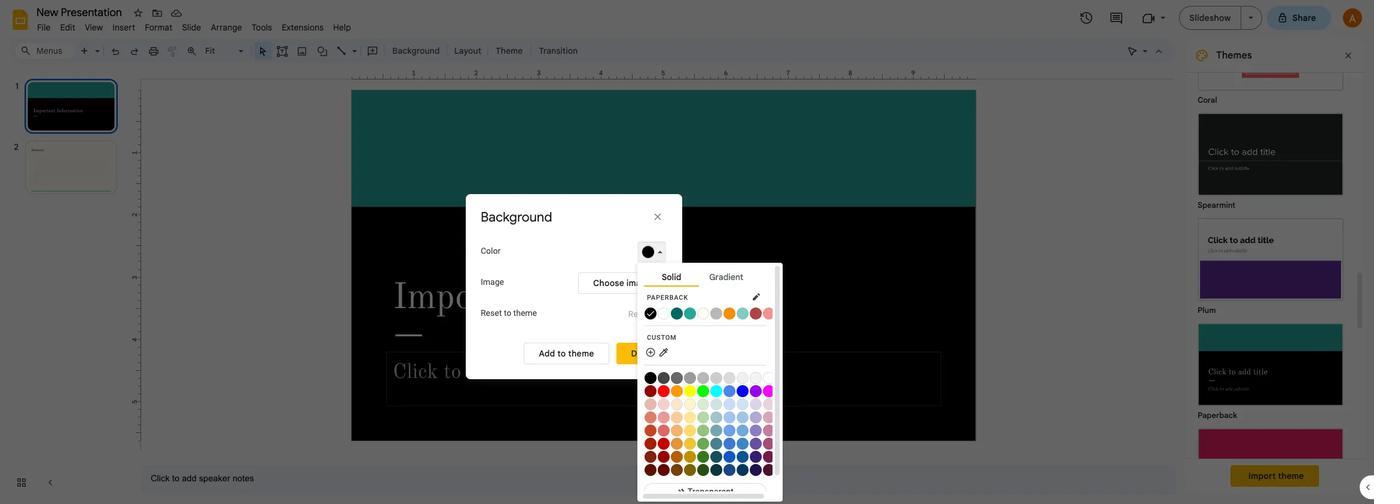 Task type: locate. For each thing, give the bounding box(es) containing it.
main toolbar
[[74, 42, 584, 60]]

purple image
[[750, 386, 762, 398]]

choose image button
[[578, 273, 666, 294]]

red image
[[658, 386, 670, 398]]

light magenta 3 image
[[763, 399, 775, 411]]

1 horizontal spatial background
[[481, 209, 552, 225]]

dark yellow 1 image
[[684, 439, 696, 451]]

green cell
[[697, 385, 710, 398]]

light blue 3 cell
[[737, 399, 749, 411]]

light green 1 cell
[[697, 425, 710, 437]]

dark magenta 3 cell
[[763, 464, 776, 477]]

0 vertical spatial theme
[[514, 308, 537, 318]]

light magenta 1 cell
[[763, 425, 776, 437]]

modern writer image
[[1199, 430, 1343, 505]]

0 horizontal spatial reset
[[481, 308, 502, 318]]

share. private to only me. image
[[1277, 12, 1288, 23]]

dark yellow 3 cell
[[684, 464, 697, 477]]

dark purple 2 cell
[[750, 451, 763, 464]]

light cyan 1 cell
[[711, 425, 723, 437]]

dark magenta 2 image
[[763, 452, 775, 464]]

light purple 1 cell
[[750, 425, 763, 437]]

light gray 3 cell
[[750, 372, 763, 385]]

Coral radio
[[1192, 2, 1350, 107]]

light cyan 3 cell
[[711, 399, 723, 411]]

dark yellow 3 image
[[684, 465, 696, 477]]

dark gray 3 cell
[[671, 372, 684, 385]]

0 horizontal spatial theme
[[514, 308, 537, 318]]

theme color #80cbc4, close to light cyan 2 cell
[[737, 308, 749, 320]]

theme color #fb8c00, close to orange cell
[[724, 308, 736, 320]]

cyan image
[[711, 386, 723, 398]]

background
[[392, 45, 440, 56], [481, 209, 552, 225]]

dark cyan 1 cell
[[711, 438, 723, 451]]

1 vertical spatial to
[[558, 348, 566, 359]]

theme up "add to theme" button
[[514, 308, 537, 318]]

theme
[[514, 308, 537, 318], [568, 348, 594, 359], [1279, 471, 1305, 482]]

dark orange 1 cell
[[671, 438, 684, 451]]

reset down image
[[481, 308, 502, 318]]

theme right import on the right
[[1279, 471, 1305, 482]]

2 vertical spatial theme
[[1279, 471, 1305, 482]]

light blue 2 cell
[[737, 412, 749, 424]]

0 vertical spatial to
[[504, 308, 512, 318]]

theme color #26a69a, close to green 11 cell
[[684, 308, 697, 320]]

to right add
[[558, 348, 566, 359]]

light green 2 image
[[697, 412, 709, 424]]

reset for reset to theme
[[481, 308, 502, 318]]

dark gray 3 image
[[671, 373, 683, 385]]

background button
[[387, 42, 445, 60]]

theme color black image
[[645, 308, 657, 320]]

transparent button
[[644, 484, 767, 501]]

red cell
[[658, 385, 671, 398]]

1 vertical spatial theme
[[568, 348, 594, 359]]

1 horizontal spatial paperback
[[1198, 411, 1238, 421]]

dark purple 3 cell
[[750, 464, 763, 477]]

image
[[627, 278, 651, 289]]

navigation inside background application
[[0, 68, 132, 505]]

Paperback radio
[[1192, 318, 1350, 423]]

light red 2 cell
[[658, 412, 671, 424]]

dark purple 3 image
[[750, 465, 762, 477]]

dark cyan 1 image
[[711, 439, 723, 451]]

done
[[631, 348, 653, 359]]

to inside "add to theme" button
[[558, 348, 566, 359]]

to for reset
[[504, 308, 512, 318]]

dark green 1 cell
[[697, 438, 710, 451]]

theme color #26a69a, close to green 11 image
[[684, 308, 696, 320]]

dark red berry 1 image
[[645, 439, 657, 451]]

0 vertical spatial background
[[392, 45, 440, 56]]

light yellow 3 image
[[684, 399, 696, 411]]

light magenta 2 image
[[763, 412, 775, 424]]

spearmint
[[1198, 200, 1236, 211]]

dark red 2 cell
[[658, 451, 671, 464]]

dark cornflower blue 1 cell
[[724, 438, 736, 451]]

orange image
[[671, 386, 683, 398]]

menu bar inside menu bar banner
[[32, 16, 356, 35]]

1 vertical spatial paperback
[[1198, 411, 1238, 421]]

color
[[481, 246, 501, 256]]

light orange 1 cell
[[671, 425, 684, 437]]

light red 1 cell
[[658, 425, 671, 437]]

light red berry 2 image
[[645, 412, 657, 424]]

dark green 3 cell
[[697, 464, 710, 477]]

dark gray 2 image
[[684, 373, 696, 385]]

light purple 2 cell
[[750, 412, 763, 424]]

dark red berry 2 image
[[645, 452, 657, 464]]

1 vertical spatial background
[[481, 209, 552, 225]]

dark cyan 3 image
[[711, 465, 723, 477]]

black cell
[[645, 372, 657, 385]]

dark purple 2 image
[[750, 452, 762, 464]]

background inside button
[[392, 45, 440, 56]]

2 horizontal spatial theme
[[1279, 471, 1305, 482]]

light orange 1 image
[[671, 425, 683, 437]]

theme button
[[490, 42, 528, 60]]

9 row from the top
[[645, 451, 776, 464]]

dark red 2 image
[[658, 452, 670, 464]]

themes section
[[1186, 2, 1365, 505]]

0 horizontal spatial paperback
[[647, 294, 688, 302]]

reset left theme color white icon
[[628, 309, 651, 320]]

transition button
[[534, 42, 583, 60]]

light gray 2 image
[[737, 373, 749, 385]]

menu
[[638, 263, 783, 503]]

light cornflower blue 3 cell
[[724, 399, 736, 411]]

Star checkbox
[[130, 5, 147, 22]]

0 horizontal spatial to
[[504, 308, 512, 318]]

purple cell
[[750, 385, 763, 398]]

background application
[[0, 0, 1375, 505]]

light yellow 1 image
[[684, 425, 696, 437]]

theme for add to theme
[[568, 348, 594, 359]]

row
[[645, 308, 776, 320], [645, 347, 675, 360], [645, 372, 776, 385], [645, 385, 776, 398], [645, 399, 776, 411], [645, 412, 776, 424], [645, 425, 776, 437], [645, 438, 776, 451], [645, 451, 776, 464], [645, 464, 776, 477]]

1 row from the top
[[645, 308, 776, 320]]

light magenta 1 image
[[763, 425, 775, 437]]

light blue 1 cell
[[737, 425, 749, 437]]

yellow image
[[684, 386, 696, 398]]

dark blue 1 image
[[737, 439, 749, 451]]

dark red berry 3 cell
[[645, 464, 657, 477]]

dark cornflower blue 1 image
[[724, 439, 736, 451]]

cornflower blue cell
[[724, 385, 736, 398]]

theme right add
[[568, 348, 594, 359]]

dark red berry 2 cell
[[645, 451, 657, 464]]

dark gray 2 cell
[[684, 372, 697, 385]]

dark orange 2 image
[[671, 452, 683, 464]]

0 horizontal spatial background
[[392, 45, 440, 56]]

light gray 1 image
[[724, 373, 736, 385]]

dark purple 1 image
[[750, 439, 762, 451]]

custom
[[647, 335, 677, 342]]

menu bar
[[32, 16, 356, 35]]

navigation
[[0, 68, 132, 505]]

1 horizontal spatial theme
[[568, 348, 594, 359]]

Modern Writer radio
[[1192, 423, 1350, 505]]

solid
[[662, 272, 681, 283]]

blue cell
[[737, 385, 749, 398]]

light green 3 cell
[[697, 399, 710, 411]]

dark orange 2 cell
[[671, 451, 684, 464]]

2 row from the top
[[645, 347, 675, 360]]

light red 1 image
[[658, 425, 670, 437]]

paperback
[[647, 294, 688, 302], [1198, 411, 1238, 421]]

6 row from the top
[[645, 412, 776, 424]]

paperback inside option
[[1198, 411, 1238, 421]]

1 horizontal spatial to
[[558, 348, 566, 359]]

1 horizontal spatial reset
[[628, 309, 651, 320]]

dark gray 4 image
[[658, 373, 670, 385]]

light green 2 cell
[[697, 412, 710, 424]]

dark red berry 3 image
[[645, 465, 657, 477]]

Plum radio
[[1192, 212, 1350, 318]]

7 row from the top
[[645, 425, 776, 437]]

themes
[[1217, 50, 1252, 62]]

light purple 1 image
[[750, 425, 762, 437]]

dark green 3 image
[[697, 465, 709, 477]]

to down image
[[504, 308, 512, 318]]

dark red 3 image
[[658, 465, 670, 477]]

dark magenta 1 image
[[763, 439, 775, 451]]

reset inside button
[[628, 309, 651, 320]]

0 vertical spatial paperback
[[647, 294, 688, 302]]

menu containing solid
[[638, 263, 783, 503]]

reset
[[481, 308, 502, 318], [628, 309, 651, 320]]

dark green 1 image
[[697, 439, 709, 451]]

custom button
[[644, 332, 767, 346]]

light orange 3 image
[[671, 399, 683, 411]]

dark magenta 3 image
[[763, 465, 775, 477]]

to
[[504, 308, 512, 318], [558, 348, 566, 359]]

to for add
[[558, 348, 566, 359]]



Task type: vqa. For each thing, say whether or not it's contained in the screenshot.
Business letter Google Docs Element in the bottom of the page
no



Task type: describe. For each thing, give the bounding box(es) containing it.
mode and view toolbar
[[1123, 39, 1169, 63]]

dark orange 1 image
[[671, 439, 683, 451]]

light purple 3 cell
[[750, 399, 763, 411]]

image
[[481, 277, 504, 287]]

light magenta 3 cell
[[763, 399, 776, 411]]

dark blue 3 cell
[[737, 464, 749, 477]]

cyan cell
[[711, 385, 723, 398]]

theme color #fffbf0, close to white image
[[697, 308, 709, 320]]

5 row from the top
[[645, 399, 776, 411]]

import theme button
[[1231, 466, 1319, 487]]

cornflower blue image
[[724, 386, 736, 398]]

theme color black cell
[[645, 308, 657, 320]]

light red berry 2 cell
[[645, 412, 657, 424]]

import theme
[[1249, 471, 1305, 482]]

light blue 3 image
[[737, 399, 749, 411]]

background inside heading
[[481, 209, 552, 225]]

light gray 3 image
[[750, 373, 762, 385]]

gradient tab
[[699, 270, 754, 286]]

light cornflower blue 1 image
[[724, 425, 736, 437]]

light red berry 1 image
[[645, 425, 657, 437]]

add to theme
[[539, 348, 594, 359]]

dark blue 2 image
[[737, 452, 749, 464]]

light cornflower blue 1 cell
[[724, 425, 736, 437]]

dark magenta 2 cell
[[763, 451, 776, 464]]

light orange 2 image
[[671, 412, 683, 424]]

dark red 1 cell
[[658, 438, 671, 451]]

gray image
[[711, 373, 723, 385]]

light purple 3 image
[[750, 399, 762, 411]]

add to theme button
[[524, 343, 609, 365]]

gradient
[[709, 272, 744, 283]]

theme color #00695c, close to dark cyan 2 cell
[[671, 308, 684, 320]]

light gray 2 cell
[[737, 372, 749, 385]]

choose image
[[593, 278, 651, 289]]

black image
[[645, 373, 657, 385]]

light red 3 image
[[658, 399, 670, 411]]

dark orange 3 image
[[671, 465, 683, 477]]

reset to theme
[[481, 308, 537, 318]]

light cornflower blue 3 image
[[724, 399, 736, 411]]

blue image
[[737, 386, 749, 398]]

coral
[[1198, 95, 1218, 105]]

dark cornflower blue 3 cell
[[724, 464, 736, 477]]

light red berry 1 cell
[[645, 425, 657, 437]]

light red berry 3 cell
[[645, 399, 657, 411]]

theme color #af4345, close to light red berry 1 cell
[[750, 308, 763, 320]]

dark green 2 cell
[[697, 451, 710, 464]]

Rename text field
[[32, 5, 129, 19]]

theme color #00695c, close to dark cyan 2 image
[[671, 308, 683, 320]]

theme color dark gray 1 cell
[[711, 308, 723, 320]]

yellow cell
[[684, 385, 697, 398]]

theme color white image
[[658, 308, 670, 320]]

dark gray 1 cell
[[697, 372, 710, 385]]

gray cell
[[711, 372, 723, 385]]

Menus field
[[15, 42, 75, 59]]

plum
[[1198, 306, 1216, 316]]

reset for reset
[[628, 309, 651, 320]]

theme inside section
[[1279, 471, 1305, 482]]

dark yellow 2 cell
[[684, 451, 697, 464]]

light gray 1 cell
[[724, 372, 736, 385]]

menu inside background application
[[638, 263, 783, 503]]

dark yellow 2 image
[[684, 452, 696, 464]]

orange cell
[[671, 385, 684, 398]]

red berry image
[[645, 386, 657, 398]]

theme color #f58f8f, close to light red 2 cell
[[763, 308, 776, 320]]

dark gray 1 image
[[697, 373, 709, 385]]

light cyan 1 image
[[711, 425, 723, 437]]

light orange 3 cell
[[671, 399, 684, 411]]

dark magenta 1 cell
[[763, 438, 776, 451]]

done button
[[616, 343, 668, 365]]

10 row from the top
[[645, 464, 776, 477]]

dark cornflower blue 2 image
[[724, 452, 736, 464]]

add
[[539, 348, 555, 359]]

dark orange 3 cell
[[671, 464, 684, 477]]

light red 3 cell
[[658, 399, 671, 411]]

theme color #fffbf0, close to white cell
[[697, 308, 710, 320]]

dark cyan 2 image
[[711, 452, 723, 464]]

dark cornflower blue 2 cell
[[724, 451, 736, 464]]

light yellow 2 cell
[[684, 412, 697, 424]]

transparent
[[688, 488, 734, 497]]

light cyan 3 image
[[711, 399, 723, 411]]

light cornflower blue 2 cell
[[724, 412, 736, 424]]

theme color #af4345, close to light red berry 1 image
[[750, 308, 762, 320]]

dark blue 3 image
[[737, 465, 749, 477]]

light red 2 image
[[658, 412, 670, 424]]

dark blue 1 cell
[[737, 438, 749, 451]]

dark purple 1 cell
[[750, 438, 763, 451]]

dark yellow 1 cell
[[684, 438, 697, 451]]

Spearmint radio
[[1192, 107, 1350, 212]]

dark red 1 image
[[658, 439, 670, 451]]

light green 1 image
[[697, 425, 709, 437]]

4 row from the top
[[645, 385, 776, 398]]

light cyan 2 cell
[[711, 412, 723, 424]]

transition
[[539, 45, 578, 56]]

light blue 2 image
[[737, 412, 749, 424]]

dark cyan 2 cell
[[711, 451, 723, 464]]

light blue 1 image
[[737, 425, 749, 437]]

dark gray 4 cell
[[658, 372, 671, 385]]

background heading
[[481, 209, 601, 226]]

theme color #f58f8f, close to light red 2 image
[[763, 308, 775, 320]]

menu bar banner
[[0, 0, 1375, 505]]

white image
[[763, 373, 775, 385]]

light green 3 image
[[697, 399, 709, 411]]

theme color #80cbc4, close to light cyan 2 image
[[737, 308, 749, 320]]

light red berry 3 image
[[645, 399, 657, 411]]

light cornflower blue 2 image
[[724, 412, 736, 424]]

background dialog
[[466, 194, 682, 380]]

theme for reset to theme
[[514, 308, 537, 318]]

light yellow 1 cell
[[684, 425, 697, 437]]

8 row from the top
[[645, 438, 776, 451]]

theme color dark gray 1 image
[[711, 308, 723, 320]]

dark cyan 3 cell
[[711, 464, 723, 477]]

magenta cell
[[763, 385, 776, 398]]

import
[[1249, 471, 1276, 482]]

dark red berry 1 cell
[[645, 438, 657, 451]]

choose
[[593, 278, 624, 289]]

3 row from the top
[[645, 372, 776, 385]]

light yellow 2 image
[[684, 412, 696, 424]]

reset button
[[613, 304, 666, 326]]

light yellow 3 cell
[[684, 399, 697, 411]]

dark blue 2 cell
[[737, 451, 749, 464]]

light cyan 2 image
[[711, 412, 723, 424]]

green image
[[697, 386, 709, 398]]

dark green 2 image
[[697, 452, 709, 464]]

light orange 2 cell
[[671, 412, 684, 424]]

dark red 3 cell
[[658, 464, 671, 477]]

light magenta 2 cell
[[763, 412, 776, 424]]

theme
[[496, 45, 523, 56]]

magenta image
[[763, 386, 775, 398]]

theme color #fb8c00, close to orange image
[[724, 308, 736, 320]]

light purple 2 image
[[750, 412, 762, 424]]

dark cornflower blue 3 image
[[724, 465, 736, 477]]

red berry cell
[[645, 385, 657, 398]]

solid tab
[[644, 270, 699, 287]]



